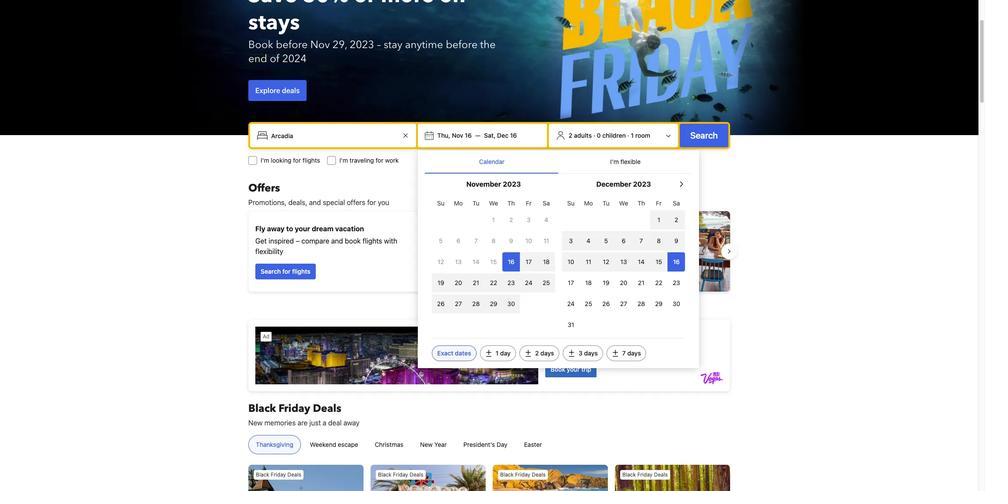 Task type: locate. For each thing, give the bounding box(es) containing it.
nov inside save 30% or more on stays book before nov 29, 2023 – stay anytime before the end of 2024
[[310, 38, 330, 52]]

fr up 3 option
[[526, 200, 532, 207]]

we down december 2023
[[619, 200, 628, 207]]

vacation inside "fly away to your dream vacation get inspired – compare and book flights with flexibility"
[[335, 225, 364, 233]]

tu down november
[[473, 200, 479, 207]]

28 cell
[[467, 293, 485, 314]]

2 9 from the left
[[675, 237, 678, 245]]

sat, dec 16 button
[[481, 128, 520, 144]]

0
[[597, 132, 601, 139]]

fr
[[526, 200, 532, 207], [656, 200, 662, 207]]

19 for 19 checkbox
[[603, 279, 609, 287]]

flights left with
[[363, 237, 382, 245]]

yet
[[592, 220, 603, 228]]

1 we from the left
[[489, 200, 498, 207]]

deals
[[313, 402, 341, 417], [287, 472, 301, 479], [410, 472, 423, 479], [532, 472, 546, 479], [654, 472, 668, 479]]

1 20 from the left
[[455, 279, 462, 287]]

19 left 20 option
[[438, 279, 444, 287]]

2 28 from the left
[[638, 300, 645, 308]]

mo up the 6 november 2023 checkbox
[[454, 200, 463, 207]]

1 8 from the left
[[492, 237, 496, 245]]

13 left 14 november 2023 checkbox
[[455, 258, 462, 266]]

19 cell
[[432, 272, 450, 293]]

8 for "8" checkbox
[[492, 237, 496, 245]]

2 horizontal spatial 2023
[[633, 180, 651, 188]]

3 inside 3 'option'
[[569, 237, 573, 245]]

we for november
[[489, 200, 498, 207]]

1 horizontal spatial th
[[638, 200, 645, 207]]

7 right the 3 days at the bottom of the page
[[622, 350, 626, 357]]

1 horizontal spatial vacation
[[561, 220, 590, 228]]

·
[[593, 132, 595, 139], [627, 132, 629, 139]]

you
[[378, 199, 389, 207]]

– right 29,
[[377, 38, 381, 52]]

23 November 2023 checkbox
[[502, 274, 520, 293]]

16 November 2023 checkbox
[[502, 253, 520, 272]]

1 left take
[[492, 216, 495, 224]]

2 26 from the left
[[602, 300, 610, 308]]

4 inside 'option'
[[587, 237, 590, 245]]

19 left 20 checkbox
[[603, 279, 609, 287]]

1 13 from the left
[[455, 258, 462, 266]]

12 for 11
[[603, 258, 609, 266]]

26 for 26 'checkbox'
[[602, 300, 610, 308]]

0 vertical spatial 24
[[525, 279, 532, 287]]

7 right 6 checkbox
[[640, 237, 643, 245]]

20 inside checkbox
[[620, 279, 627, 287]]

stay down 17 november 2023 option
[[524, 273, 536, 281]]

i'm flexible button
[[559, 151, 692, 173]]

2 su from the left
[[567, 200, 575, 207]]

progress bar
[[477, 299, 502, 303]]

14 right 13 option
[[473, 258, 479, 266]]

11
[[544, 237, 549, 245], [586, 258, 591, 266]]

1 horizontal spatial i'm
[[610, 158, 619, 166]]

1 vertical spatial and
[[331, 237, 343, 245]]

18 inside 'checkbox'
[[585, 279, 592, 287]]

0 horizontal spatial 28
[[472, 300, 480, 308]]

7 cell
[[632, 230, 650, 251]]

long-
[[586, 232, 603, 240]]

main content
[[241, 181, 737, 492]]

1 horizontal spatial days
[[584, 350, 598, 357]]

23 inside checkbox
[[507, 279, 515, 287]]

9 right 8 december 2023 checkbox
[[675, 237, 678, 245]]

23 December 2023 checkbox
[[668, 274, 685, 293]]

12 for 5
[[438, 258, 444, 266]]

0 horizontal spatial before
[[276, 38, 308, 52]]

30 inside checkbox
[[673, 300, 680, 308]]

1 vertical spatial nov
[[452, 132, 463, 139]]

1 horizontal spatial 30
[[673, 300, 680, 308]]

25 right 24 option on the right bottom of the page
[[585, 300, 592, 308]]

14 December 2023 checkbox
[[632, 253, 650, 272]]

8
[[492, 237, 496, 245], [657, 237, 661, 245]]

flexible
[[620, 158, 641, 166]]

we
[[489, 200, 498, 207], [619, 200, 628, 207]]

flights down compare
[[292, 268, 310, 276]]

0 horizontal spatial new
[[248, 420, 263, 428]]

2 20 from the left
[[620, 279, 627, 287]]

1 horizontal spatial 21
[[638, 279, 644, 287]]

29 December 2023 checkbox
[[650, 295, 668, 314]]

25 for the "25 december 2023" checkbox
[[585, 300, 592, 308]]

6 inside the 6 november 2023 checkbox
[[457, 237, 460, 245]]

26 inside 'checkbox'
[[602, 300, 610, 308]]

deals for 2nd black friday deals link
[[410, 472, 423, 479]]

properties
[[525, 232, 558, 240]]

tab list
[[425, 151, 692, 174], [241, 436, 556, 456]]

5 December 2023 checkbox
[[597, 232, 615, 251]]

—
[[475, 132, 481, 139]]

1 horizontal spatial 13
[[620, 258, 627, 266]]

2 vertical spatial 3
[[579, 350, 583, 357]]

i'm
[[339, 157, 348, 164], [610, 158, 619, 166]]

0 horizontal spatial 3
[[527, 216, 531, 224]]

black
[[248, 402, 276, 417], [256, 472, 269, 479], [378, 472, 392, 479], [500, 472, 514, 479], [622, 472, 636, 479]]

0 vertical spatial 3
[[527, 216, 531, 224]]

7 for 7 option
[[474, 237, 478, 245]]

days for 7 days
[[627, 350, 641, 357]]

1 horizontal spatial 2023
[[503, 180, 521, 188]]

2023 down flexible
[[633, 180, 651, 188]]

deals,
[[288, 199, 307, 207]]

29 cell
[[485, 293, 502, 314]]

new left year
[[420, 442, 433, 449]]

0 vertical spatial new
[[248, 420, 263, 428]]

4 inside checkbox
[[544, 216, 548, 224]]

0 horizontal spatial 26
[[437, 300, 445, 308]]

29 inside option
[[655, 300, 663, 308]]

offers promotions, deals, and special offers for you
[[248, 181, 389, 207]]

28 November 2023 checkbox
[[467, 295, 485, 314]]

1 horizontal spatial a
[[519, 273, 522, 281]]

0 horizontal spatial 11
[[544, 237, 549, 245]]

4 right offering
[[587, 237, 590, 245]]

30 cell
[[502, 293, 520, 314]]

5 inside checkbox
[[604, 237, 608, 245]]

27 for 27 december 2023 option
[[620, 300, 627, 308]]

1 19 from the left
[[438, 279, 444, 287]]

17 November 2023 checkbox
[[520, 253, 538, 272]]

1 vertical spatial –
[[296, 237, 300, 245]]

looking
[[271, 157, 291, 164]]

0 horizontal spatial 16 cell
[[502, 251, 520, 272]]

– inside "fly away to your dream vacation get inspired – compare and book flights with flexibility"
[[296, 237, 300, 245]]

take
[[500, 220, 516, 228]]

24 cell
[[520, 272, 538, 293]]

11 left the at
[[544, 237, 549, 245]]

vacation up book
[[335, 225, 364, 233]]

– right 'inspired'
[[296, 237, 300, 245]]

th down december 2023
[[638, 200, 645, 207]]

0 horizontal spatial 20
[[455, 279, 462, 287]]

21 right 20 checkbox
[[638, 279, 644, 287]]

0 horizontal spatial 10
[[525, 237, 532, 245]]

1 th from the left
[[507, 200, 515, 207]]

2 horizontal spatial days
[[627, 350, 641, 357]]

7 inside option
[[640, 237, 643, 245]]

24 right 23 november 2023 checkbox at right
[[525, 279, 532, 287]]

sa
[[543, 200, 550, 207], [673, 200, 680, 207]]

2 black friday deals from the left
[[378, 472, 423, 479]]

day
[[500, 350, 511, 357]]

president's
[[463, 442, 495, 449]]

flights right looking on the top of the page
[[303, 157, 320, 164]]

fr for december 2023
[[656, 200, 662, 207]]

1 horizontal spatial 28
[[638, 300, 645, 308]]

9 December 2023 checkbox
[[668, 232, 685, 251]]

30 for 30 'option'
[[507, 300, 515, 308]]

3 cell
[[562, 230, 580, 251]]

thanksgiving
[[256, 442, 293, 449]]

1 left 2 checkbox
[[657, 216, 660, 224]]

22 inside checkbox
[[655, 279, 662, 287]]

year
[[434, 442, 447, 449]]

0 horizontal spatial search
[[261, 268, 281, 276]]

20 right 19 checkbox
[[620, 279, 627, 287]]

search
[[690, 131, 718, 141], [261, 268, 281, 276]]

8 left the term
[[492, 237, 496, 245]]

10 December 2023 checkbox
[[562, 253, 580, 272]]

0 horizontal spatial 5
[[439, 237, 443, 245]]

tu down december
[[603, 200, 610, 207]]

29 right '28 november 2023' option
[[490, 300, 497, 308]]

28 right 27 november 2023 option
[[472, 300, 480, 308]]

i'm left traveling
[[339, 157, 348, 164]]

26 cell
[[432, 293, 450, 314]]

for left the you
[[367, 199, 376, 207]]

12 inside 12 november 2023 option
[[438, 258, 444, 266]]

28 inside 28 option
[[638, 300, 645, 308]]

21
[[473, 279, 479, 287], [638, 279, 644, 287]]

17 down stays,
[[526, 258, 532, 266]]

i'm left flexible
[[610, 158, 619, 166]]

vacation
[[561, 220, 590, 228], [335, 225, 364, 233]]

13 inside cell
[[620, 258, 627, 266]]

5 inside option
[[439, 237, 443, 245]]

30%
[[302, 0, 349, 10]]

29 right 28 option
[[655, 300, 663, 308]]

4 for 4 november 2023 checkbox
[[544, 216, 548, 224]]

memories
[[264, 420, 296, 428]]

1 26 from the left
[[437, 300, 445, 308]]

1 14 from the left
[[473, 258, 479, 266]]

20 cell
[[450, 272, 467, 293]]

26 inside "option"
[[437, 300, 445, 308]]

13 cell
[[615, 251, 632, 272]]

14 right "13" option
[[638, 258, 645, 266]]

3 inside 3 option
[[527, 216, 531, 224]]

president's day button
[[456, 436, 515, 455]]

easter button
[[517, 436, 549, 455]]

search inside search button
[[690, 131, 718, 141]]

1 horizontal spatial 18
[[585, 279, 592, 287]]

and left book
[[331, 237, 343, 245]]

10 down the reduced in the right of the page
[[568, 258, 574, 266]]

3 days from the left
[[627, 350, 641, 357]]

15 right 14 checkbox
[[656, 258, 662, 266]]

16 cell
[[502, 251, 520, 272], [668, 251, 685, 272]]

2 30 from the left
[[673, 300, 680, 308]]

1 21 from the left
[[473, 279, 479, 287]]

2 16 cell from the left
[[668, 251, 685, 272]]

6 left '7' option
[[622, 237, 626, 245]]

27 cell
[[450, 293, 467, 314]]

2 inside checkbox
[[675, 216, 678, 224]]

dream
[[312, 225, 334, 233]]

new left memories
[[248, 420, 263, 428]]

6 right 5 option
[[457, 237, 460, 245]]

2 right "1" checkbox
[[675, 216, 678, 224]]

1 day
[[496, 350, 511, 357]]

25 November 2023 checkbox
[[538, 274, 555, 293]]

23
[[507, 279, 515, 287], [673, 279, 680, 287]]

th for december 2023
[[638, 200, 645, 207]]

2 19 from the left
[[603, 279, 609, 287]]

8 for 8 december 2023 checkbox
[[657, 237, 661, 245]]

2
[[569, 132, 572, 139], [509, 216, 513, 224], [675, 216, 678, 224], [535, 350, 539, 357]]

1 su from the left
[[437, 200, 445, 207]]

2 th from the left
[[638, 200, 645, 207]]

are
[[298, 420, 308, 428]]

we up the 1 november 2023 "checkbox"
[[489, 200, 498, 207]]

29 for 29 "checkbox"
[[490, 300, 497, 308]]

1 horizontal spatial sa
[[673, 200, 680, 207]]

for left work
[[376, 157, 383, 164]]

6 November 2023 checkbox
[[450, 232, 467, 251]]

30 December 2023 checkbox
[[668, 295, 685, 314]]

mo up yet
[[584, 200, 593, 207]]

0 horizontal spatial 9
[[509, 237, 513, 245]]

16 up find
[[508, 258, 514, 266]]

flexibility
[[255, 248, 283, 256]]

2 29 from the left
[[655, 300, 663, 308]]

30 right 29 december 2023 option
[[673, 300, 680, 308]]

1 horizontal spatial grid
[[562, 195, 685, 335]]

before down stays
[[276, 38, 308, 52]]

1 horizontal spatial your
[[517, 220, 533, 228]]

search inside search for flights link
[[261, 268, 281, 276]]

1 vertical spatial flights
[[363, 237, 382, 245]]

2 21 from the left
[[638, 279, 644, 287]]

17 inside option
[[526, 258, 532, 266]]

0 horizontal spatial sa
[[543, 200, 550, 207]]

region containing take your longest vacation yet
[[241, 208, 737, 296]]

14 inside checkbox
[[638, 258, 645, 266]]

2 tu from the left
[[603, 200, 610, 207]]

0 vertical spatial a
[[519, 273, 522, 281]]

0 horizontal spatial 14
[[473, 258, 479, 266]]

black friday deals
[[256, 472, 301, 479], [378, 472, 423, 479], [500, 472, 546, 479], [622, 472, 668, 479]]

1 15 from the left
[[490, 258, 497, 266]]

1 horizontal spatial 7
[[622, 350, 626, 357]]

grid for december
[[562, 195, 685, 335]]

su up 5 option
[[437, 200, 445, 207]]

1 inside "checkbox"
[[492, 216, 495, 224]]

22 left 23 november 2023 checkbox at right
[[490, 279, 497, 287]]

7 inside option
[[474, 237, 478, 245]]

traveling
[[350, 157, 374, 164]]

2 left adults
[[569, 132, 572, 139]]

dec
[[497, 132, 508, 139]]

more
[[381, 0, 434, 10]]

1 horizontal spatial 25
[[585, 300, 592, 308]]

1 tu from the left
[[473, 200, 479, 207]]

2 inside checkbox
[[509, 216, 513, 224]]

12 cell
[[597, 251, 615, 272]]

2 mo from the left
[[584, 200, 593, 207]]

3 down 31 december 2023 "checkbox"
[[579, 350, 583, 357]]

days
[[540, 350, 554, 357], [584, 350, 598, 357], [627, 350, 641, 357]]

2 November 2023 checkbox
[[502, 211, 520, 230]]

22 inside option
[[490, 279, 497, 287]]

· left the 0
[[593, 132, 595, 139]]

9 inside cell
[[675, 237, 678, 245]]

su up offering
[[567, 200, 575, 207]]

0 horizontal spatial 19
[[438, 279, 444, 287]]

2 14 from the left
[[638, 258, 645, 266]]

1 vertical spatial 11
[[586, 258, 591, 266]]

before
[[276, 38, 308, 52], [446, 38, 478, 52]]

0 horizontal spatial 18
[[543, 258, 550, 266]]

12 right '11 december 2023' option
[[603, 258, 609, 266]]

1 left room
[[631, 132, 634, 139]]

13 for "13" option
[[620, 258, 627, 266]]

14 for 14 checkbox
[[638, 258, 645, 266]]

2023
[[350, 38, 374, 52], [503, 180, 521, 188], [633, 180, 651, 188]]

0 horizontal spatial 25
[[543, 279, 550, 287]]

13 November 2023 checkbox
[[450, 253, 467, 272]]

2 adults · 0 children · 1 room button
[[552, 127, 675, 144]]

0 horizontal spatial days
[[540, 350, 554, 357]]

grid
[[432, 195, 555, 314], [562, 195, 685, 335]]

0 horizontal spatial ·
[[593, 132, 595, 139]]

20 for 20 option
[[455, 279, 462, 287]]

offering
[[559, 232, 584, 240]]

new inside black friday deals new memories are just a deal away
[[248, 420, 263, 428]]

15 cell
[[650, 251, 668, 272]]

1 vertical spatial 10
[[568, 258, 574, 266]]

1 6 from the left
[[457, 237, 460, 245]]

1 horizontal spatial 5
[[604, 237, 608, 245]]

1 vertical spatial stay
[[524, 273, 536, 281]]

at
[[556, 243, 562, 251]]

1 27 from the left
[[455, 300, 462, 308]]

0 vertical spatial 4
[[544, 216, 548, 224]]

27 inside cell
[[455, 300, 462, 308]]

23 inside option
[[673, 279, 680, 287]]

17 left 18 december 2023 'checkbox'
[[568, 279, 574, 287]]

1 vertical spatial tab list
[[241, 436, 556, 456]]

th
[[507, 200, 515, 207], [638, 200, 645, 207]]

thu, nov 16 — sat, dec 16
[[437, 132, 517, 139]]

0 horizontal spatial 7
[[474, 237, 478, 245]]

29 inside "checkbox"
[[490, 300, 497, 308]]

1 9 from the left
[[509, 237, 513, 245]]

19
[[438, 279, 444, 287], [603, 279, 609, 287]]

4 black friday deals from the left
[[622, 472, 668, 479]]

4 up properties
[[544, 216, 548, 224]]

27 right '26 november 2023' "option"
[[455, 300, 462, 308]]

sa up 4 november 2023 checkbox
[[543, 200, 550, 207]]

0 horizontal spatial 23
[[507, 279, 515, 287]]

15 left the 16 checkbox
[[490, 258, 497, 266]]

tab list containing thanksgiving
[[241, 436, 556, 456]]

11 for '11 december 2023' option
[[586, 258, 591, 266]]

2 we from the left
[[619, 200, 628, 207]]

1 horizontal spatial 19
[[603, 279, 609, 287]]

9 November 2023 checkbox
[[502, 232, 520, 251]]

18 right 17 option
[[585, 279, 592, 287]]

11 right 10 checkbox at the bottom of the page
[[586, 258, 591, 266]]

away
[[267, 225, 285, 233], [344, 420, 360, 428]]

16 right 15 december 2023 checkbox
[[673, 258, 680, 266]]

0 horizontal spatial grid
[[432, 195, 555, 314]]

0 vertical spatial and
[[309, 199, 321, 207]]

4 cell
[[580, 230, 597, 251]]

sa for november 2023
[[543, 200, 550, 207]]

1 horizontal spatial 3
[[569, 237, 573, 245]]

9
[[509, 237, 513, 245], [675, 237, 678, 245]]

22 right 21 checkbox in the bottom right of the page
[[655, 279, 662, 287]]

0 horizontal spatial 2023
[[350, 38, 374, 52]]

a inside black friday deals new memories are just a deal away
[[323, 420, 326, 428]]

0 horizontal spatial 17
[[526, 258, 532, 266]]

1 horizontal spatial we
[[619, 200, 628, 207]]

15 inside option
[[490, 258, 497, 266]]

i'm for i'm flexible
[[610, 158, 619, 166]]

21 for '21' checkbox
[[473, 279, 479, 287]]

friday
[[279, 402, 310, 417], [271, 472, 286, 479], [393, 472, 408, 479], [515, 472, 530, 479], [637, 472, 653, 479]]

on
[[439, 0, 466, 10]]

24 inside 24 option
[[567, 300, 575, 308]]

25 right 24 november 2023 checkbox
[[543, 279, 550, 287]]

28 for 28 option
[[638, 300, 645, 308]]

1 December 2023 checkbox
[[650, 211, 668, 230]]

10 November 2023 checkbox
[[520, 232, 538, 251]]

0 horizontal spatial 15
[[490, 258, 497, 266]]

0 horizontal spatial 29
[[490, 300, 497, 308]]

away up 'inspired'
[[267, 225, 285, 233]]

a
[[519, 273, 522, 281], [323, 420, 326, 428]]

monthly
[[500, 253, 525, 261]]

1 horizontal spatial su
[[567, 200, 575, 207]]

1 horizontal spatial 16 cell
[[668, 251, 685, 272]]

1 horizontal spatial nov
[[452, 132, 463, 139]]

12 left 13 option
[[438, 258, 444, 266]]

1 vertical spatial new
[[420, 442, 433, 449]]

9 for 9 november 2023 checkbox
[[509, 237, 513, 245]]

new inside button
[[420, 442, 433, 449]]

17 inside option
[[568, 279, 574, 287]]

9 left stays,
[[509, 237, 513, 245]]

5 right long- at the right
[[604, 237, 608, 245]]

22 for 22 november 2023 option
[[490, 279, 497, 287]]

0 vertical spatial 10
[[525, 237, 532, 245]]

2 23 from the left
[[673, 279, 680, 287]]

14
[[473, 258, 479, 266], [638, 258, 645, 266]]

1 mo from the left
[[454, 200, 463, 207]]

1 22 from the left
[[490, 279, 497, 287]]

24 left the "25 december 2023" checkbox
[[567, 300, 575, 308]]

1 days from the left
[[540, 350, 554, 357]]

1 23 from the left
[[507, 279, 515, 287]]

18 cell
[[538, 251, 555, 272]]

fly away to your dream vacation image
[[417, 221, 479, 283]]

17 December 2023 checkbox
[[562, 274, 580, 293]]

compare
[[301, 237, 329, 245]]

27 right 26 'checkbox'
[[620, 300, 627, 308]]

your right to
[[295, 225, 310, 233]]

2 vertical spatial flights
[[292, 268, 310, 276]]

new year button
[[413, 436, 454, 455]]

6 inside 6 checkbox
[[622, 237, 626, 245]]

14 inside checkbox
[[473, 258, 479, 266]]

5
[[439, 237, 443, 245], [604, 237, 608, 245]]

before left 'the' at the top
[[446, 38, 478, 52]]

16 inside 16 december 2023 option
[[673, 258, 680, 266]]

3 black friday deals link from the left
[[493, 466, 608, 492]]

2 13 from the left
[[620, 258, 627, 266]]

1 vertical spatial away
[[344, 420, 360, 428]]

0 horizontal spatial 30
[[507, 300, 515, 308]]

2 12 from the left
[[603, 258, 609, 266]]

11 cell
[[580, 251, 597, 272]]

1 vertical spatial 18
[[585, 279, 592, 287]]

8 right '7' option
[[657, 237, 661, 245]]

19 inside cell
[[438, 279, 444, 287]]

6
[[457, 237, 460, 245], [622, 237, 626, 245]]

th up 2 checkbox
[[507, 200, 515, 207]]

0 horizontal spatial 12
[[438, 258, 444, 266]]

mo
[[454, 200, 463, 207], [584, 200, 593, 207]]

15 inside checkbox
[[656, 258, 662, 266]]

28 December 2023 checkbox
[[632, 295, 650, 314]]

1 horizontal spatial 6
[[622, 237, 626, 245]]

21 right 20 option
[[473, 279, 479, 287]]

1 fr from the left
[[526, 200, 532, 207]]

1 horizontal spatial and
[[331, 237, 343, 245]]

2 grid from the left
[[562, 195, 685, 335]]

i'm inside button
[[610, 158, 619, 166]]

7
[[474, 237, 478, 245], [640, 237, 643, 245], [622, 350, 626, 357]]

15 November 2023 checkbox
[[485, 253, 502, 272]]

region
[[241, 208, 737, 296]]

2 days
[[535, 350, 554, 357]]

2 before from the left
[[446, 38, 478, 52]]

0 horizontal spatial mo
[[454, 200, 463, 207]]

nov right "thu,"
[[452, 132, 463, 139]]

away right deal on the left of the page
[[344, 420, 360, 428]]

1 vertical spatial 3
[[569, 237, 573, 245]]

20 right the 19 november 2023 checkbox
[[455, 279, 462, 287]]

11 inside option
[[544, 237, 549, 245]]

Where are you going? field
[[268, 128, 401, 144]]

for down "flexibility"
[[282, 268, 291, 276]]

take your longest vacation yet image
[[651, 212, 730, 292]]

4 November 2023 checkbox
[[538, 211, 555, 230]]

27 November 2023 checkbox
[[450, 295, 467, 314]]

1 grid from the left
[[432, 195, 555, 314]]

0 vertical spatial 11
[[544, 237, 549, 245]]

0 vertical spatial 18
[[543, 258, 550, 266]]

24 December 2023 checkbox
[[562, 295, 580, 314]]

i'm
[[261, 157, 269, 164]]

1 horizontal spatial search
[[690, 131, 718, 141]]

15 for 15 november 2023 option
[[490, 258, 497, 266]]

end
[[248, 52, 267, 66]]

17
[[526, 258, 532, 266], [568, 279, 574, 287]]

1 vertical spatial 4
[[587, 237, 590, 245]]

2 22 from the left
[[655, 279, 662, 287]]

0 horizontal spatial and
[[309, 199, 321, 207]]

2 27 from the left
[[620, 300, 627, 308]]

25 December 2023 checkbox
[[580, 295, 597, 314]]

1 vertical spatial a
[[323, 420, 326, 428]]

6 for 6 checkbox
[[622, 237, 626, 245]]

nov
[[310, 38, 330, 52], [452, 132, 463, 139]]

and right deals,
[[309, 199, 321, 207]]

5 for 5 december 2023 checkbox
[[604, 237, 608, 245]]

0 horizontal spatial a
[[323, 420, 326, 428]]

13
[[455, 258, 462, 266], [620, 258, 627, 266]]

3 right 2 checkbox
[[527, 216, 531, 224]]

2 cell
[[668, 209, 685, 230]]

2 6 from the left
[[622, 237, 626, 245]]

25 inside checkbox
[[585, 300, 592, 308]]

your right take
[[517, 220, 533, 228]]

2023 right november
[[503, 180, 521, 188]]

stay left 'anytime'
[[384, 38, 402, 52]]

0 horizontal spatial 4
[[544, 216, 548, 224]]

1 30 from the left
[[507, 300, 515, 308]]

or
[[354, 0, 376, 10]]

12 inside 12 december 2023 option
[[603, 258, 609, 266]]

0 vertical spatial tab list
[[425, 151, 692, 174]]

5 left the 6 november 2023 checkbox
[[439, 237, 443, 245]]

1 5 from the left
[[439, 237, 443, 245]]

28 for '28 november 2023' option
[[472, 300, 480, 308]]

0 horizontal spatial fr
[[526, 200, 532, 207]]

1 left day
[[496, 350, 499, 357]]

your
[[517, 220, 533, 228], [295, 225, 310, 233]]

1 12 from the left
[[438, 258, 444, 266]]

1 horizontal spatial ·
[[627, 132, 629, 139]]

1 29 from the left
[[490, 300, 497, 308]]

2 days from the left
[[584, 350, 598, 357]]

15 for 15 december 2023 checkbox
[[656, 258, 662, 266]]

1 horizontal spatial 27
[[620, 300, 627, 308]]

3 right the at
[[569, 237, 573, 245]]

1 vertical spatial 17
[[568, 279, 574, 287]]

0 horizontal spatial 6
[[457, 237, 460, 245]]

16
[[465, 132, 472, 139], [510, 132, 517, 139], [508, 258, 514, 266], [673, 258, 680, 266]]

10 inside option
[[525, 237, 532, 245]]

1 inside 2 adults · 0 children · 1 room button
[[631, 132, 634, 139]]

10 inside checkbox
[[568, 258, 574, 266]]

2 fr from the left
[[656, 200, 662, 207]]

1 28 from the left
[[472, 300, 480, 308]]

1 horizontal spatial new
[[420, 442, 433, 449]]

28 inside '28 november 2023' option
[[472, 300, 480, 308]]

12
[[438, 258, 444, 266], [603, 258, 609, 266]]

search for flights link
[[255, 264, 316, 280]]

2 5 from the left
[[604, 237, 608, 245]]

search button
[[680, 124, 728, 148]]

11 inside option
[[586, 258, 591, 266]]

1 before from the left
[[276, 38, 308, 52]]

10 left many
[[525, 237, 532, 245]]

30 inside 'option'
[[507, 300, 515, 308]]

0 horizontal spatial nov
[[310, 38, 330, 52]]

1 horizontal spatial before
[[446, 38, 478, 52]]

fly
[[255, 225, 265, 233]]

8 inside cell
[[657, 237, 661, 245]]

2 sa from the left
[[673, 200, 680, 207]]

1 horizontal spatial 24
[[567, 300, 575, 308]]

18 November 2023 checkbox
[[538, 253, 555, 272]]

24 inside 24 november 2023 checkbox
[[525, 279, 532, 287]]

18 for 18 checkbox
[[543, 258, 550, 266]]

2 8 from the left
[[657, 237, 661, 245]]

1 horizontal spatial 22
[[655, 279, 662, 287]]

0 horizontal spatial 22
[[490, 279, 497, 287]]

a right find
[[519, 273, 522, 281]]

20 inside option
[[455, 279, 462, 287]]

2 15 from the left
[[656, 258, 662, 266]]

1 sa from the left
[[543, 200, 550, 207]]

19 November 2023 checkbox
[[432, 274, 450, 293]]

25 inside option
[[543, 279, 550, 287]]

21 inside cell
[[473, 279, 479, 287]]

1 horizontal spatial 9
[[675, 237, 678, 245]]

3 November 2023 checkbox
[[520, 211, 538, 230]]

13 left 14 checkbox
[[620, 258, 627, 266]]

1 horizontal spatial 17
[[568, 279, 574, 287]]

7 right the 6 november 2023 checkbox
[[474, 237, 478, 245]]

18 inside checkbox
[[543, 258, 550, 266]]

fr up 1 cell
[[656, 200, 662, 207]]

17 cell
[[520, 251, 538, 272]]



Task type: vqa. For each thing, say whether or not it's contained in the screenshot.
"12"
yes



Task type: describe. For each thing, give the bounding box(es) containing it.
17 for 17 option
[[568, 279, 574, 287]]

of
[[270, 52, 280, 66]]

november 2023
[[466, 180, 521, 188]]

16 left —
[[465, 132, 472, 139]]

27 for 27 november 2023 option
[[455, 300, 462, 308]]

explore deals link
[[248, 80, 307, 101]]

16 inside checkbox
[[508, 258, 514, 266]]

escape
[[338, 442, 358, 449]]

november
[[466, 180, 501, 188]]

30 for 30 december 2023 checkbox
[[673, 300, 680, 308]]

adults
[[574, 132, 592, 139]]

19 for the 19 november 2023 checkbox
[[438, 279, 444, 287]]

5 cell
[[597, 230, 615, 251]]

deals inside black friday deals new memories are just a deal away
[[313, 402, 341, 417]]

14 cell
[[632, 251, 650, 272]]

children
[[602, 132, 626, 139]]

20 December 2023 checkbox
[[615, 274, 632, 293]]

2024
[[282, 52, 307, 66]]

18 for 18 december 2023 'checkbox'
[[585, 279, 592, 287]]

special
[[323, 199, 345, 207]]

23 for 23 december 2023 option
[[673, 279, 680, 287]]

6 cell
[[615, 230, 632, 251]]

search for flights
[[261, 268, 310, 276]]

thanksgiving button
[[248, 436, 301, 455]]

deals for first black friday deals link from right
[[654, 472, 668, 479]]

10 for 10 option
[[525, 237, 532, 245]]

book
[[345, 237, 361, 245]]

stays,
[[516, 243, 535, 251]]

and inside offers promotions, deals, and special offers for you
[[309, 199, 321, 207]]

2 December 2023 checkbox
[[668, 211, 685, 230]]

friday inside black friday deals new memories are just a deal away
[[279, 402, 310, 417]]

29 for 29 december 2023 option
[[655, 300, 663, 308]]

longest
[[534, 220, 560, 228]]

10 cell
[[562, 251, 580, 272]]

the
[[480, 38, 496, 52]]

december
[[596, 180, 631, 188]]

with
[[384, 237, 397, 245]]

tu for november
[[473, 200, 479, 207]]

calendar
[[479, 158, 505, 166]]

23 cell
[[502, 272, 520, 293]]

25 cell
[[538, 272, 555, 293]]

2 · from the left
[[627, 132, 629, 139]]

30 November 2023 checkbox
[[502, 295, 520, 314]]

tab list containing calendar
[[425, 151, 692, 174]]

16 right dec
[[510, 132, 517, 139]]

3 for 3 option
[[527, 216, 531, 224]]

reduced
[[564, 243, 590, 251]]

i'm traveling for work
[[339, 157, 399, 164]]

mo for november
[[454, 200, 463, 207]]

29,
[[333, 38, 347, 52]]

book
[[248, 38, 273, 52]]

7 November 2023 checkbox
[[467, 232, 485, 251]]

anytime
[[405, 38, 443, 52]]

save 30% or more on stays book before nov 29, 2023 – stay anytime before the end of 2024
[[248, 0, 496, 66]]

0 vertical spatial flights
[[303, 157, 320, 164]]

vacation inside take your longest vacation yet browse properties offering long- term stays, many at reduced monthly rates.
[[561, 220, 590, 228]]

days for 2 days
[[540, 350, 554, 357]]

2 adults · 0 children · 1 room
[[569, 132, 650, 139]]

18 December 2023 checkbox
[[580, 274, 597, 293]]

1 black friday deals from the left
[[256, 472, 301, 479]]

23 for 23 november 2023 checkbox at right
[[507, 279, 515, 287]]

12 November 2023 checkbox
[[432, 253, 450, 272]]

9 for the 9 checkbox
[[675, 237, 678, 245]]

7 December 2023 checkbox
[[632, 232, 650, 251]]

easter
[[524, 442, 542, 449]]

22 for 22 checkbox
[[655, 279, 662, 287]]

25 for the 25 november 2023 option
[[543, 279, 550, 287]]

and inside "fly away to your dream vacation get inspired – compare and book flights with flexibility"
[[331, 237, 343, 245]]

8 November 2023 checkbox
[[485, 232, 502, 251]]

27 December 2023 checkbox
[[615, 295, 632, 314]]

to
[[286, 225, 293, 233]]

8 December 2023 checkbox
[[650, 232, 668, 251]]

22 November 2023 checkbox
[[485, 274, 502, 293]]

rates.
[[527, 253, 545, 261]]

24 for 24 november 2023 checkbox
[[525, 279, 532, 287]]

14 for 14 november 2023 checkbox
[[473, 258, 479, 266]]

3 black friday deals from the left
[[500, 472, 546, 479]]

4 December 2023 checkbox
[[580, 232, 597, 251]]

4 for 4 'option'
[[587, 237, 590, 245]]

christmas
[[375, 442, 403, 449]]

fly away to your dream vacation get inspired – compare and book flights with flexibility
[[255, 225, 397, 256]]

17 for 17 november 2023 option
[[526, 258, 532, 266]]

we for december
[[619, 200, 628, 207]]

room
[[635, 132, 650, 139]]

calendar button
[[425, 151, 559, 173]]

22 cell
[[485, 272, 502, 293]]

8 cell
[[650, 230, 668, 251]]

21 cell
[[467, 272, 485, 293]]

16 December 2023 checkbox
[[668, 253, 685, 272]]

tu for december
[[603, 200, 610, 207]]

flights inside "fly away to your dream vacation get inspired – compare and book flights with flexibility"
[[363, 237, 382, 245]]

your inside "fly away to your dream vacation get inspired – compare and book flights with flexibility"
[[295, 225, 310, 233]]

stay inside save 30% or more on stays book before nov 29, 2023 – stay anytime before the end of 2024
[[384, 38, 402, 52]]

search for search
[[690, 131, 718, 141]]

24 for 24 option on the right bottom of the page
[[567, 300, 575, 308]]

find
[[505, 273, 517, 281]]

1 cell
[[650, 209, 668, 230]]

offers
[[248, 181, 280, 196]]

5 for 5 option
[[439, 237, 443, 245]]

i'm for i'm traveling for work
[[339, 157, 348, 164]]

– inside save 30% or more on stays book before nov 29, 2023 – stay anytime before the end of 2024
[[377, 38, 381, 52]]

your inside take your longest vacation yet browse properties offering long- term stays, many at reduced monthly rates.
[[517, 220, 533, 228]]

sa for december 2023
[[673, 200, 680, 207]]

21 December 2023 checkbox
[[632, 274, 650, 293]]

1 16 cell from the left
[[502, 251, 520, 272]]

3 days
[[579, 350, 598, 357]]

5 November 2023 checkbox
[[432, 232, 450, 251]]

6 December 2023 checkbox
[[615, 232, 632, 251]]

11 for 11 november 2023 option
[[544, 237, 549, 245]]

black friday deals new memories are just a deal away
[[248, 402, 360, 428]]

work
[[385, 157, 399, 164]]

thu, nov 16 button
[[434, 128, 475, 144]]

20 for 20 checkbox
[[620, 279, 627, 287]]

away inside "fly away to your dream vacation get inspired – compare and book flights with flexibility"
[[267, 225, 285, 233]]

31 December 2023 checkbox
[[562, 316, 580, 335]]

7 days
[[622, 350, 641, 357]]

i'm looking for flights
[[261, 157, 320, 164]]

31
[[568, 322, 574, 329]]

find a stay link
[[500, 269, 542, 285]]

for right looking on the top of the page
[[293, 157, 301, 164]]

2 black friday deals link from the left
[[371, 466, 486, 492]]

su for december
[[567, 200, 575, 207]]

4 black friday deals link from the left
[[615, 466, 730, 492]]

2023 for december
[[633, 180, 651, 188]]

13 for 13 option
[[455, 258, 462, 266]]

exact dates
[[437, 350, 471, 357]]

1 November 2023 checkbox
[[485, 211, 502, 230]]

sat,
[[484, 132, 496, 139]]

1 · from the left
[[593, 132, 595, 139]]

december 2023
[[596, 180, 651, 188]]

explore
[[255, 87, 280, 95]]

th for november 2023
[[507, 200, 515, 207]]

for inside offers promotions, deals, and special offers for you
[[367, 199, 376, 207]]

21 for 21 checkbox in the bottom right of the page
[[638, 279, 644, 287]]

save
[[248, 0, 297, 10]]

president's day
[[463, 442, 507, 449]]

29 November 2023 checkbox
[[485, 295, 502, 314]]

2023 inside save 30% or more on stays book before nov 29, 2023 – stay anytime before the end of 2024
[[350, 38, 374, 52]]

26 November 2023 checkbox
[[432, 295, 450, 314]]

24 November 2023 checkbox
[[520, 274, 538, 293]]

6 for the 6 november 2023 checkbox
[[457, 237, 460, 245]]

thu,
[[437, 132, 450, 139]]

dates
[[455, 350, 471, 357]]

12 December 2023 checkbox
[[597, 253, 615, 272]]

2 right day
[[535, 350, 539, 357]]

just
[[309, 420, 321, 428]]

14 November 2023 checkbox
[[467, 253, 485, 272]]

deals for 3rd black friday deals link from the left
[[532, 472, 546, 479]]

15 December 2023 checkbox
[[650, 253, 668, 272]]

stays
[[248, 8, 300, 37]]

grid for november
[[432, 195, 555, 314]]

2 inside button
[[569, 132, 572, 139]]

10 for 10 checkbox at the bottom of the page
[[568, 258, 574, 266]]

take your longest vacation yet browse properties offering long- term stays, many at reduced monthly rates.
[[500, 220, 603, 261]]

black inside black friday deals new memories are just a deal away
[[248, 402, 276, 417]]

deals
[[282, 87, 300, 95]]

3 for 3 'option'
[[569, 237, 573, 245]]

i'm flexible
[[610, 158, 641, 166]]

search for search for flights
[[261, 268, 281, 276]]

many
[[537, 243, 554, 251]]

26 December 2023 checkbox
[[597, 295, 615, 314]]

browse
[[500, 232, 523, 240]]

2 horizontal spatial 3
[[579, 350, 583, 357]]

1 black friday deals link from the left
[[248, 466, 364, 492]]

days for 3 days
[[584, 350, 598, 357]]

mo for december
[[584, 200, 593, 207]]

advertisement region
[[248, 320, 730, 392]]

11 November 2023 checkbox
[[538, 232, 555, 251]]

weekend
[[310, 442, 336, 449]]

new year
[[420, 442, 447, 449]]

7 for '7' option
[[640, 237, 643, 245]]

2023 for november
[[503, 180, 521, 188]]

christmas button
[[367, 436, 411, 455]]

9 cell
[[668, 230, 685, 251]]

main content containing offers
[[241, 181, 737, 492]]

explore deals
[[255, 87, 300, 95]]

promotions,
[[248, 199, 287, 207]]

weekend escape
[[310, 442, 358, 449]]

20 November 2023 checkbox
[[450, 274, 467, 293]]

su for november
[[437, 200, 445, 207]]

fr for november 2023
[[526, 200, 532, 207]]

26 for '26 november 2023' "option"
[[437, 300, 445, 308]]

13 December 2023 checkbox
[[615, 253, 632, 272]]

21 November 2023 checkbox
[[467, 274, 485, 293]]

3 December 2023 checkbox
[[562, 232, 580, 251]]

term
[[500, 243, 515, 251]]

1 inside "1" checkbox
[[657, 216, 660, 224]]

away inside black friday deals new memories are just a deal away
[[344, 420, 360, 428]]

19 December 2023 checkbox
[[597, 274, 615, 293]]

22 December 2023 checkbox
[[650, 274, 668, 293]]

deals for first black friday deals link
[[287, 472, 301, 479]]

11 December 2023 checkbox
[[580, 253, 597, 272]]

weekend escape button
[[302, 436, 366, 455]]



